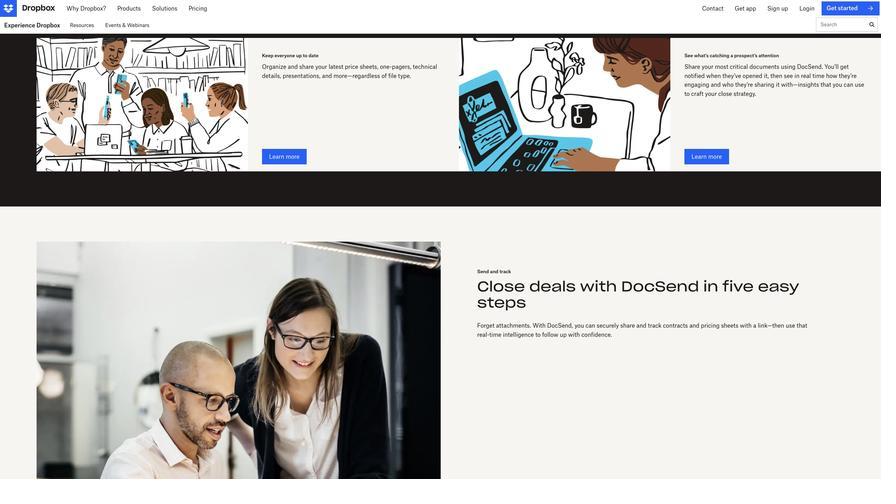 Task type: vqa. For each thing, say whether or not it's contained in the screenshot.
the top on
no



Task type: describe. For each thing, give the bounding box(es) containing it.
sign
[[801, 5, 814, 12]]

pricing link
[[181, 0, 211, 17]]

why dropbox? button
[[59, 0, 110, 17]]

why dropbox?
[[64, 5, 104, 12]]

time inside share your most critical documents using docsend. you'll get notified when they've opened it, then see in real time how they're engaging and who they're sharing it with—insights that you can use to craft your close strategy.
[[813, 72, 825, 79]]

and down "latest"
[[322, 72, 332, 79]]

send
[[477, 269, 489, 275]]

intelligence
[[503, 332, 534, 339]]

send and track close deals with docsend in five easy steps
[[477, 269, 799, 312]]

see
[[685, 53, 693, 58]]

opened
[[743, 72, 763, 79]]

date
[[309, 53, 319, 58]]

products button
[[110, 0, 144, 17]]

your right craft
[[705, 90, 717, 97]]

use inside forget attachments. with docsend, you can securely share and track contracts and pricing sheets with a link—then use that real-time intelligence to follow up with confidence.
[[786, 323, 795, 330]]

and right securely
[[637, 323, 647, 330]]

close
[[477, 278, 525, 296]]

type.
[[398, 72, 411, 79]]

started
[[844, 5, 863, 12]]

who
[[723, 81, 734, 88]]

with
[[533, 323, 546, 330]]

time inside forget attachments. with docsend, you can securely share and track contracts and pricing sheets with a link—then use that real-time intelligence to follow up with confidence.
[[489, 332, 502, 339]]

get for get started
[[833, 5, 843, 12]]

learn for share your most critical documents using docsend. you'll get notified when they've opened it, then see in real time how they're engaging and who they're sharing it with—insights that you can use to craft your close strategy.
[[692, 153, 707, 160]]

use inside share your most critical documents using docsend. you'll get notified when they've opened it, then see in real time how they're engaging and who they're sharing it with—insights that you can use to craft your close strategy.
[[855, 81, 864, 88]]

solutions
[[150, 5, 175, 12]]

events
[[105, 22, 121, 28]]

webinars
[[127, 22, 149, 28]]

prospect's
[[734, 53, 758, 58]]

details,
[[262, 72, 281, 79]]

get app
[[769, 5, 790, 12]]

search
[[821, 21, 837, 27]]

contact
[[736, 5, 758, 12]]

sheets,
[[360, 63, 378, 70]]

share
[[685, 63, 700, 70]]

track inside send and track close deals with docsend in five easy steps
[[500, 269, 511, 275]]

technical
[[413, 63, 437, 70]]

catching
[[710, 53, 730, 58]]

keep
[[262, 53, 274, 58]]

share inside forget attachments. with docsend, you can securely share and track contracts and pricing sheets with a link—then use that real-time intelligence to follow up with confidence.
[[621, 323, 635, 330]]

get for get app
[[769, 5, 779, 12]]

see
[[784, 72, 793, 79]]

contact button
[[730, 0, 763, 17]]

documents
[[750, 63, 780, 70]]

you inside forget attachments. with docsend, you can securely share and track contracts and pricing sheets with a link—then use that real-time intelligence to follow up with confidence.
[[575, 323, 584, 330]]

experience
[[4, 22, 35, 29]]

of
[[382, 72, 387, 79]]

app
[[780, 5, 790, 12]]

in inside sign in link
[[815, 5, 820, 12]]

share inside the organize and share your latest price sheets, one-pagers, technical details, presentations, and more—regardless of file type.
[[299, 63, 314, 70]]

steps
[[477, 294, 526, 312]]

to inside share your most critical documents using docsend. you'll get notified when they've opened it, then see in real time how they're engaging and who they're sharing it with—insights that you can use to craft your close strategy.
[[685, 90, 690, 97]]

attachments.
[[496, 323, 531, 330]]

and inside share your most critical documents using docsend. you'll get notified when they've opened it, then see in real time how they're engaging and who they're sharing it with—insights that you can use to craft your close strategy.
[[711, 81, 721, 88]]

close
[[719, 90, 732, 97]]

craft
[[691, 90, 704, 97]]

0 horizontal spatial with
[[568, 332, 580, 339]]

notified
[[685, 72, 705, 79]]

link—then
[[758, 323, 784, 330]]

more for organize and share your latest price sheets, one-pagers, technical details, presentations, and more—regardless of file type.
[[286, 153, 300, 160]]

solutions button
[[144, 0, 181, 17]]

five
[[723, 278, 754, 296]]

0 vertical spatial a
[[731, 53, 733, 58]]

easy
[[758, 278, 799, 296]]

critical
[[730, 63, 748, 70]]

real-
[[477, 332, 489, 339]]

file
[[388, 72, 397, 79]]

sharing
[[755, 81, 775, 88]]

real
[[801, 72, 811, 79]]

resources link
[[70, 17, 94, 33]]

illustration of people gathered around a table while looking at their mobile phones image
[[37, 38, 248, 172]]

it
[[776, 81, 780, 88]]

dropbox
[[37, 22, 60, 29]]

follow
[[542, 332, 558, 339]]

engaging
[[685, 81, 709, 88]]

learn more for organize and share your latest price sheets, one-pagers, technical details, presentations, and more—regardless of file type.
[[269, 153, 300, 160]]

they've
[[723, 72, 741, 79]]

events & webinars
[[105, 22, 149, 28]]

pricing
[[187, 5, 205, 12]]

can inside forget attachments. with docsend, you can securely share and track contracts and pricing sheets with a link—then use that real-time intelligence to follow up with confidence.
[[586, 323, 595, 330]]

securely
[[597, 323, 619, 330]]

0 vertical spatial they're
[[839, 72, 857, 79]]

forget
[[477, 323, 495, 330]]

your up when
[[702, 63, 714, 70]]

resources
[[70, 22, 94, 28]]

you inside share your most critical documents using docsend. you'll get notified when they've opened it, then see in real time how they're engaging and who they're sharing it with—insights that you can use to craft your close strategy.
[[833, 81, 842, 88]]

deals
[[529, 278, 576, 296]]

attention
[[759, 53, 779, 58]]

products
[[115, 5, 139, 12]]

learn more link for share your most critical documents using docsend. you'll get notified when they've opened it, then see in real time how they're engaging and who they're sharing it with—insights that you can use to craft your close strategy.
[[685, 149, 729, 165]]

to inside forget attachments. with docsend, you can securely share and track contracts and pricing sheets with a link—then use that real-time intelligence to follow up with confidence.
[[536, 332, 541, 339]]



Task type: locate. For each thing, give the bounding box(es) containing it.
1 vertical spatial up
[[560, 332, 567, 339]]

up inside forget attachments. with docsend, you can securely share and track contracts and pricing sheets with a link—then use that real-time intelligence to follow up with confidence.
[[560, 332, 567, 339]]

to
[[303, 53, 308, 58], [685, 90, 690, 97], [536, 332, 541, 339]]

1 horizontal spatial in
[[795, 72, 800, 79]]

0 horizontal spatial can
[[586, 323, 595, 330]]

they're down the get
[[839, 72, 857, 79]]

1 horizontal spatial with
[[580, 278, 617, 296]]

one-
[[380, 63, 392, 70]]

1 horizontal spatial get
[[833, 5, 843, 12]]

learn
[[269, 153, 284, 160], [692, 153, 707, 160]]

docsend.
[[797, 63, 823, 70]]

with
[[580, 278, 617, 296], [740, 323, 752, 330], [568, 332, 580, 339]]

get app button
[[763, 0, 796, 17]]

1 horizontal spatial learn more
[[692, 153, 722, 160]]

in left five
[[704, 278, 719, 296]]

using
[[781, 63, 796, 70]]

search image
[[870, 22, 875, 27]]

0 horizontal spatial learn
[[269, 153, 284, 160]]

your down date
[[315, 63, 327, 70]]

1 horizontal spatial share
[[621, 323, 635, 330]]

0 horizontal spatial share
[[299, 63, 314, 70]]

a left link—then
[[753, 323, 757, 330]]

up right everyone
[[296, 53, 302, 58]]

experience dropbox link
[[0, 17, 64, 33]]

0 horizontal spatial up
[[296, 53, 302, 58]]

you right docsend,
[[575, 323, 584, 330]]

2 learn more link from the left
[[685, 149, 729, 165]]

to left date
[[303, 53, 308, 58]]

0 vertical spatial with
[[580, 278, 617, 296]]

0 horizontal spatial you
[[575, 323, 584, 330]]

0 vertical spatial share
[[299, 63, 314, 70]]

and inside send and track close deals with docsend in five easy steps
[[490, 269, 499, 275]]

to left craft
[[685, 90, 690, 97]]

1 horizontal spatial learn more link
[[685, 149, 729, 165]]

1 vertical spatial that
[[797, 323, 808, 330]]

what's
[[694, 53, 709, 58]]

track
[[500, 269, 511, 275], [648, 323, 662, 330]]

get started
[[833, 5, 863, 12]]

0 horizontal spatial time
[[489, 332, 502, 339]]

it,
[[764, 72, 769, 79]]

in right sign
[[815, 5, 820, 12]]

price
[[345, 63, 358, 70]]

and
[[288, 63, 298, 70], [322, 72, 332, 79], [711, 81, 721, 88], [490, 269, 499, 275], [637, 323, 647, 330], [690, 323, 700, 330]]

1 horizontal spatial use
[[855, 81, 864, 88]]

1 horizontal spatial can
[[844, 81, 854, 88]]

can down the get
[[844, 81, 854, 88]]

you'll
[[825, 63, 839, 70]]

1 learn more link from the left
[[262, 149, 307, 165]]

1 horizontal spatial a
[[753, 323, 757, 330]]

that inside share your most critical documents using docsend. you'll get notified when they've opened it, then see in real time how they're engaging and who they're sharing it with—insights that you can use to craft your close strategy.
[[821, 81, 831, 88]]

that right link—then
[[797, 323, 808, 330]]

share right securely
[[621, 323, 635, 330]]

sign in link
[[801, 1, 820, 15]]

1 vertical spatial they're
[[735, 81, 753, 88]]

your inside the organize and share your latest price sheets, one-pagers, technical details, presentations, and more—regardless of file type.
[[315, 63, 327, 70]]

pagers,
[[392, 63, 411, 70]]

2 get from the left
[[833, 5, 843, 12]]

docsend
[[621, 278, 699, 296]]

0 vertical spatial to
[[303, 53, 308, 58]]

everyone
[[275, 53, 295, 58]]

0 vertical spatial that
[[821, 81, 831, 88]]

1 vertical spatial share
[[621, 323, 635, 330]]

that
[[821, 81, 831, 88], [797, 323, 808, 330]]

get
[[769, 5, 779, 12], [833, 5, 843, 12]]

0 vertical spatial can
[[844, 81, 854, 88]]

time down docsend.
[[813, 72, 825, 79]]

1 horizontal spatial to
[[536, 332, 541, 339]]

learn more for share your most critical documents using docsend. you'll get notified when they've opened it, then see in real time how they're engaging and who they're sharing it with—insights that you can use to craft your close strategy.
[[692, 153, 722, 160]]

2 horizontal spatial with
[[740, 323, 752, 330]]

a
[[731, 53, 733, 58], [753, 323, 757, 330]]

0 vertical spatial time
[[813, 72, 825, 79]]

2 learn more from the left
[[692, 153, 722, 160]]

confidence.
[[582, 332, 612, 339]]

track up close
[[500, 269, 511, 275]]

2 vertical spatial in
[[704, 278, 719, 296]]

sign in
[[801, 5, 820, 12]]

2 horizontal spatial in
[[815, 5, 820, 12]]

more—regardless
[[334, 72, 380, 79]]

1 get from the left
[[769, 5, 779, 12]]

0 vertical spatial you
[[833, 81, 842, 88]]

0 vertical spatial track
[[500, 269, 511, 275]]

1 vertical spatial you
[[575, 323, 584, 330]]

organize and share your latest price sheets, one-pagers, technical details, presentations, and more—regardless of file type.
[[262, 63, 437, 79]]

2 more from the left
[[708, 153, 722, 160]]

1 horizontal spatial track
[[648, 323, 662, 330]]

learn more link for organize and share your latest price sheets, one-pagers, technical details, presentations, and more—regardless of file type.
[[262, 149, 307, 165]]

1 horizontal spatial that
[[821, 81, 831, 88]]

with—insights
[[781, 81, 819, 88]]

1 horizontal spatial learn
[[692, 153, 707, 160]]

when
[[707, 72, 721, 79]]

to down with
[[536, 332, 541, 339]]

1 vertical spatial can
[[586, 323, 595, 330]]

1 vertical spatial in
[[795, 72, 800, 79]]

0 horizontal spatial use
[[786, 323, 795, 330]]

get inside "button"
[[769, 5, 779, 12]]

then
[[771, 72, 783, 79]]

can
[[844, 81, 854, 88], [586, 323, 595, 330]]

2 horizontal spatial to
[[685, 90, 690, 97]]

a inside forget attachments. with docsend, you can securely share and track contracts and pricing sheets with a link—then use that real-time intelligence to follow up with confidence.
[[753, 323, 757, 330]]

0 vertical spatial in
[[815, 5, 820, 12]]

get left started at the right of page
[[833, 5, 843, 12]]

more
[[286, 153, 300, 160], [708, 153, 722, 160]]

contracts
[[663, 323, 688, 330]]

they're
[[839, 72, 857, 79], [735, 81, 753, 88]]

an illustration of a woman sitting at a desk, working on a blue laptop image
[[459, 38, 671, 172]]

0 vertical spatial use
[[855, 81, 864, 88]]

1 vertical spatial use
[[786, 323, 795, 330]]

track left contracts
[[648, 323, 662, 330]]

0 horizontal spatial learn more link
[[262, 149, 307, 165]]

dropbox?
[[78, 5, 104, 12]]

1 learn more from the left
[[269, 153, 300, 160]]

up down docsend,
[[560, 332, 567, 339]]

forget attachments. with docsend, you can securely share and track contracts and pricing sheets with a link—then use that real-time intelligence to follow up with confidence.
[[477, 323, 808, 339]]

keep everyone up to date
[[262, 53, 319, 58]]

0 horizontal spatial that
[[797, 323, 808, 330]]

events & webinars link
[[105, 17, 149, 33]]

and left pricing
[[690, 323, 700, 330]]

that inside forget attachments. with docsend, you can securely share and track contracts and pricing sheets with a link—then use that real-time intelligence to follow up with confidence.
[[797, 323, 808, 330]]

share
[[299, 63, 314, 70], [621, 323, 635, 330]]

see what's catching a prospect's attention
[[685, 53, 779, 58]]

track inside forget attachments. with docsend, you can securely share and track contracts and pricing sheets with a link—then use that real-time intelligence to follow up with confidence.
[[648, 323, 662, 330]]

get started link
[[827, 1, 880, 15]]

0 horizontal spatial more
[[286, 153, 300, 160]]

can inside share your most critical documents using docsend. you'll get notified when they've opened it, then see in real time how they're engaging and who they're sharing it with—insights that you can use to craft your close strategy.
[[844, 81, 854, 88]]

get left app
[[769, 5, 779, 12]]

most
[[715, 63, 729, 70]]

in inside send and track close deals with docsend in five easy steps
[[704, 278, 719, 296]]

0 horizontal spatial to
[[303, 53, 308, 58]]

in inside share your most critical documents using docsend. you'll get notified when they've opened it, then see in real time how they're engaging and who they're sharing it with—insights that you can use to craft your close strategy.
[[795, 72, 800, 79]]

None search field
[[817, 18, 867, 35]]

and down when
[[711, 81, 721, 88]]

1 horizontal spatial time
[[813, 72, 825, 79]]

in right see
[[795, 72, 800, 79]]

1 horizontal spatial more
[[708, 153, 722, 160]]

why
[[64, 5, 77, 12]]

1 vertical spatial to
[[685, 90, 690, 97]]

0 horizontal spatial learn more
[[269, 153, 300, 160]]

1 horizontal spatial they're
[[839, 72, 857, 79]]

organize
[[262, 63, 286, 70]]

1 vertical spatial time
[[489, 332, 502, 339]]

learn more
[[269, 153, 300, 160], [692, 153, 722, 160]]

0 horizontal spatial a
[[731, 53, 733, 58]]

and right send
[[490, 269, 499, 275]]

can up confidence.
[[586, 323, 595, 330]]

learn more link
[[262, 149, 307, 165], [685, 149, 729, 165]]

presentations,
[[283, 72, 321, 79]]

how
[[826, 72, 838, 79]]

1 horizontal spatial you
[[833, 81, 842, 88]]

docsend,
[[547, 323, 573, 330]]

and down the keep everyone up to date
[[288, 63, 298, 70]]

pricing
[[701, 323, 720, 330]]

they're up strategy.
[[735, 81, 753, 88]]

a man seated in front of a laptop points to his screen while a woman looks on image
[[37, 242, 441, 480]]

1 learn from the left
[[269, 153, 284, 160]]

share your most critical documents using docsend. you'll get notified when they've opened it, then see in real time how they're engaging and who they're sharing it with—insights that you can use to craft your close strategy.
[[685, 63, 864, 97]]

you down how at the top right
[[833, 81, 842, 88]]

2 learn from the left
[[692, 153, 707, 160]]

learn for organize and share your latest price sheets, one-pagers, technical details, presentations, and more—regardless of file type.
[[269, 153, 284, 160]]

experience dropbox
[[4, 22, 60, 29]]

&
[[122, 22, 126, 28]]

2 vertical spatial to
[[536, 332, 541, 339]]

in
[[815, 5, 820, 12], [795, 72, 800, 79], [704, 278, 719, 296]]

latest
[[329, 63, 343, 70]]

1 horizontal spatial up
[[560, 332, 567, 339]]

get
[[840, 63, 849, 70]]

2 vertical spatial with
[[568, 332, 580, 339]]

0 horizontal spatial get
[[769, 5, 779, 12]]

1 vertical spatial with
[[740, 323, 752, 330]]

your
[[315, 63, 327, 70], [702, 63, 714, 70], [705, 90, 717, 97]]

1 more from the left
[[286, 153, 300, 160]]

0 horizontal spatial track
[[500, 269, 511, 275]]

sheets
[[721, 323, 739, 330]]

more for share your most critical documents using docsend. you'll get notified when they've opened it, then see in real time how they're engaging and who they're sharing it with—insights that you can use to craft your close strategy.
[[708, 153, 722, 160]]

0 horizontal spatial they're
[[735, 81, 753, 88]]

share up presentations,
[[299, 63, 314, 70]]

0 horizontal spatial in
[[704, 278, 719, 296]]

a right the catching at the top right of page
[[731, 53, 733, 58]]

with inside send and track close deals with docsend in five easy steps
[[580, 278, 617, 296]]

1 vertical spatial track
[[648, 323, 662, 330]]

you
[[833, 81, 842, 88], [575, 323, 584, 330]]

time down forget
[[489, 332, 502, 339]]

that down how at the top right
[[821, 81, 831, 88]]

1 vertical spatial a
[[753, 323, 757, 330]]

0 vertical spatial up
[[296, 53, 302, 58]]



